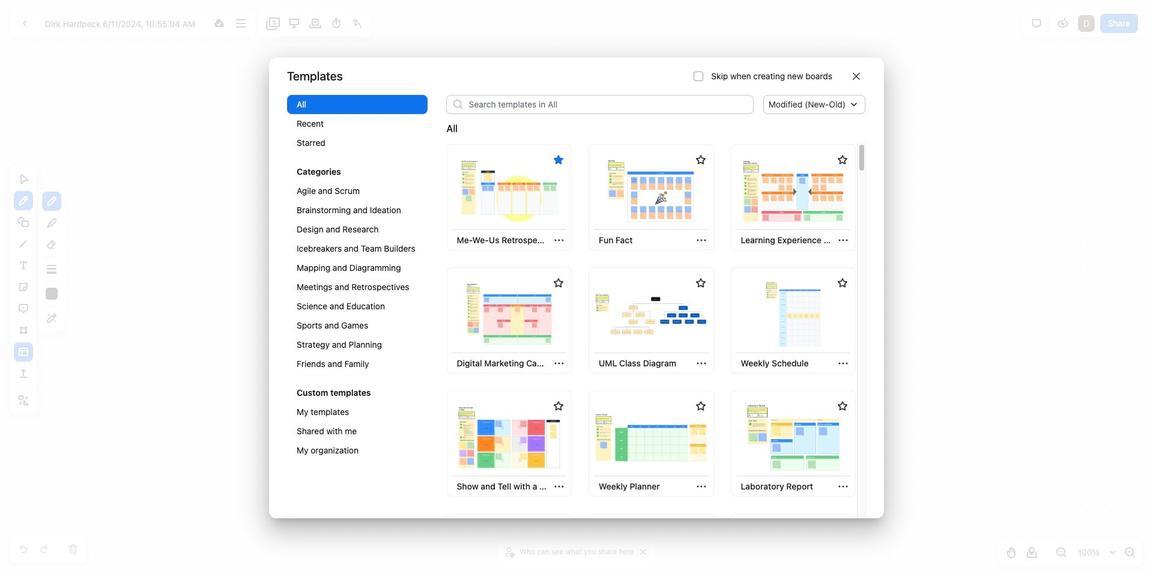 Task type: locate. For each thing, give the bounding box(es) containing it.
star this board image for thumbnail for fun fact
[[694, 153, 707, 166]]

card for template fun fact element
[[589, 144, 714, 251]]

card for template laboratory report element
[[731, 391, 856, 497]]

star this board image inside card for template fun fact element
[[694, 153, 707, 166]]

star this board image for thumbnail for laboratory report on the bottom of the page
[[836, 400, 850, 413]]

more options image
[[233, 16, 248, 31]]

Document name text field
[[36, 14, 208, 33]]

card for template uml class diagram element
[[589, 267, 714, 374]]

star this board image inside the 'card for template weekly planner' 'element'
[[694, 400, 707, 413]]

thumbnail for asset management image
[[447, 514, 571, 576]]

Search templates in All text field
[[464, 95, 754, 114]]

thumbnail for weekly schedule image
[[732, 268, 856, 353]]

0 horizontal spatial close image
[[641, 549, 647, 555]]

star this board image for thumbnail for show and tell with a twist at the left of page
[[552, 400, 565, 413]]

0 vertical spatial star this board image
[[836, 153, 850, 166]]

1 vertical spatial star this board image
[[836, 400, 850, 413]]

1 horizontal spatial close image
[[853, 73, 860, 80]]

thumbnail for learning experience canvas image
[[732, 145, 856, 230]]

zoom in image
[[1123, 546, 1137, 560]]

star this board image for thumbnail for learning experience canvas
[[836, 153, 850, 166]]

card for template weekly planner element
[[589, 391, 714, 497]]

star this board image inside card for template weekly schedule element
[[836, 276, 850, 290]]

1 vertical spatial close image
[[641, 549, 647, 555]]

close image
[[853, 73, 860, 80], [641, 549, 647, 555]]

star this board image inside card for template laboratory report element
[[836, 400, 850, 413]]

card for template weekly schedule element
[[731, 267, 856, 374]]

dashboard image
[[17, 16, 32, 31]]

star this board image inside "card for template digital marketing canvas" element
[[552, 276, 565, 290]]

vote3634634 image
[[308, 16, 323, 31]]

star this board image for thumbnail for weekly schedule
[[836, 276, 850, 290]]

star this board image inside card for template uml class diagram 'element'
[[694, 276, 707, 290]]

status
[[447, 121, 458, 136]]

thumbnail for fun fact image
[[589, 145, 713, 230]]

star this board image inside the card for template learning experience canvas element
[[836, 153, 850, 166]]

star this board image
[[836, 153, 850, 166], [836, 400, 850, 413]]

thumbnail for digital marketing canvas image
[[447, 268, 571, 353]]

star this board image inside card for template show and tell with a twist element
[[552, 400, 565, 413]]

None field
[[763, 95, 866, 114]]

card for template learning experience canvas element
[[731, 144, 856, 251]]

1 star this board image from the top
[[836, 153, 850, 166]]

thumbnail for weekly planner image
[[589, 391, 713, 476]]

categories element
[[287, 95, 427, 472]]

star this board image
[[694, 153, 707, 166], [552, 276, 565, 290], [694, 276, 707, 290], [836, 276, 850, 290], [552, 400, 565, 413], [694, 400, 707, 413]]

2 star this board image from the top
[[836, 400, 850, 413]]

thumbnail for uml class diagram image
[[589, 268, 713, 353]]

comment panel image
[[1030, 16, 1044, 31]]



Task type: describe. For each thing, give the bounding box(es) containing it.
pages image
[[266, 16, 280, 31]]

timer image
[[329, 16, 344, 31]]

laser image
[[350, 16, 365, 31]]

thumbnail for sentence maker image
[[589, 514, 713, 576]]

card for template show and tell with a twist element
[[447, 391, 572, 497]]

star this board image for thumbnail for digital marketing canvas
[[552, 276, 565, 290]]

presentation image
[[287, 16, 301, 31]]

card for template digital marketing canvas element
[[447, 267, 572, 374]]

star this board image for thumbnail for uml class diagram
[[694, 276, 707, 290]]

zoom out image
[[1054, 546, 1069, 560]]

color menu item
[[46, 287, 58, 300]]

thumbnail for show and tell with a twist image
[[447, 391, 571, 476]]

0 vertical spatial close image
[[853, 73, 860, 80]]

thumbnail for laboratory report image
[[732, 391, 856, 476]]

dirk hardpeck list item
[[1077, 14, 1096, 33]]

unstar this whiteboard image
[[552, 153, 565, 166]]

star this board image for thumbnail for weekly planner on the bottom right
[[694, 400, 707, 413]]

thumbnail for me-we-us retrospective image
[[447, 145, 571, 230]]

card for template me-we-us retrospective element
[[447, 144, 572, 251]]

thumbnail for social emotional learning image
[[732, 514, 856, 576]]



Task type: vqa. For each thing, say whether or not it's contained in the screenshot.
meetings NAVIGATION
no



